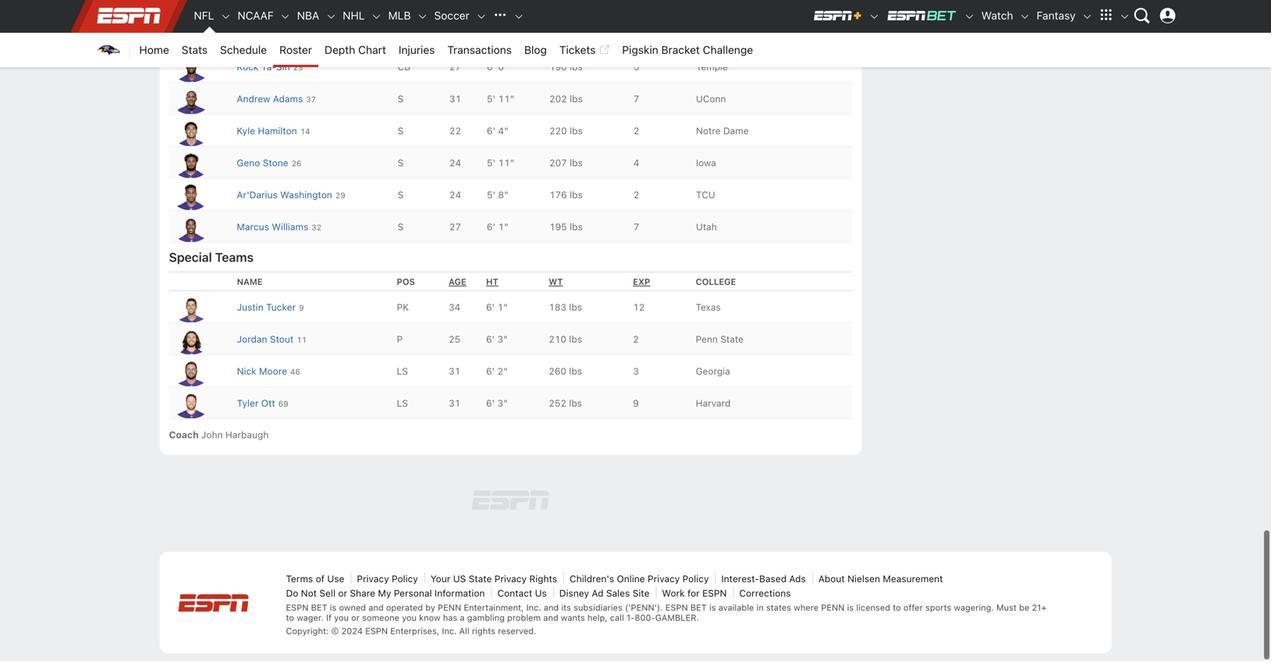 Task type: locate. For each thing, give the bounding box(es) containing it.
3 s from the top
[[398, 159, 404, 170]]

lbs for georgia
[[569, 367, 582, 378]]

0 vertical spatial 5'
[[487, 95, 496, 106]]

2 down 4
[[634, 191, 640, 202]]

6' 4"
[[487, 127, 509, 138]]

uconn
[[696, 95, 726, 106]]

2 2 from the top
[[634, 191, 640, 202]]

6' up 6' 2" on the left bottom of the page
[[486, 335, 495, 346]]

s for kyle hamilton
[[398, 127, 404, 138]]

your us state privacy rights
[[431, 575, 557, 586]]

privacy up contact
[[495, 575, 527, 586]]

24 down the 22
[[449, 159, 461, 170]]

based
[[759, 575, 787, 586]]

ott
[[261, 399, 275, 410]]

1 horizontal spatial you
[[402, 614, 417, 624]]

2 7 from the top
[[634, 223, 640, 234]]

or up 2024
[[351, 614, 360, 624]]

2 vertical spatial 5'
[[487, 191, 496, 202]]

7 up exp link
[[634, 223, 640, 234]]

by
[[426, 604, 435, 614]]

notre dame
[[696, 127, 749, 138]]

0 horizontal spatial privacy
[[357, 575, 389, 586]]

1 vertical spatial cb
[[398, 63, 411, 74]]

5' 11" for 24
[[487, 159, 515, 170]]

1 vertical spatial 5'
[[487, 159, 496, 170]]

2 privacy from the left
[[495, 575, 527, 586]]

penn
[[438, 604, 461, 614], [821, 604, 845, 614]]

roster
[[279, 45, 312, 58]]

5' 11" up 8" in the top left of the page
[[487, 159, 515, 170]]

0 vertical spatial 27
[[449, 63, 461, 74]]

2 vertical spatial 6' 1"
[[486, 303, 508, 314]]

1 7 from the top
[[634, 95, 640, 106]]

s for ar'darius washington
[[398, 191, 404, 202]]

1 horizontal spatial is
[[709, 604, 716, 614]]

6' down 5' 8"
[[487, 223, 496, 234]]

220
[[549, 127, 567, 138]]

policy up personal
[[392, 575, 418, 586]]

1 vertical spatial 7
[[634, 223, 640, 234]]

1 cb from the top
[[398, 31, 411, 42]]

2 5' from the top
[[487, 159, 496, 170]]

all nfl news section
[[878, 0, 1112, 541]]

https://a.espncdn.com/i/headshots/nfl/players/full/4362492.png image
[[172, 184, 210, 212]]

2 vertical spatial 31
[[449, 399, 461, 410]]

harvard
[[696, 399, 731, 410]]

6' 3"
[[486, 335, 508, 346], [486, 399, 508, 410]]

work for espn link
[[662, 589, 727, 600]]

0 horizontal spatial you
[[334, 614, 349, 624]]

1 horizontal spatial policy
[[683, 575, 709, 586]]

6' 1" for 28
[[487, 31, 509, 42]]

6' up transactions
[[487, 31, 496, 42]]

6' 1" down espn more sports home page image
[[487, 31, 509, 42]]

2 27 from the top
[[449, 223, 461, 234]]

you right if
[[334, 614, 349, 624]]

espn plus image
[[869, 13, 880, 24]]

you up enterprises,
[[402, 614, 417, 624]]

12
[[633, 303, 645, 314]]

stone
[[263, 159, 288, 170]]

kyle hamilton link
[[237, 127, 297, 138]]

0 vertical spatial 3"
[[498, 335, 508, 346]]

schedule
[[220, 45, 267, 58]]

1 vertical spatial 3"
[[498, 399, 508, 410]]

2 5' 11" from the top
[[487, 159, 515, 170]]

6' 1"
[[487, 31, 509, 42], [487, 223, 509, 234], [486, 303, 508, 314]]

11" up 8" in the top left of the page
[[498, 159, 515, 170]]

1 5' 11" from the top
[[487, 95, 515, 106]]

27
[[449, 63, 461, 74], [449, 223, 461, 234]]

3" up 2"
[[498, 335, 508, 346]]

1 vertical spatial or
[[351, 614, 360, 624]]

penn right where
[[821, 604, 845, 614]]

lbs for uconn
[[570, 95, 583, 106]]

1 vertical spatial 210 lbs
[[549, 335, 582, 346]]

cb up injuries
[[398, 31, 411, 42]]

3" down 2"
[[498, 399, 508, 410]]

1 is from the left
[[330, 604, 337, 614]]

more sports image
[[513, 13, 524, 24]]

252 lbs
[[549, 399, 582, 410]]

7 down 5
[[634, 95, 640, 106]]

state right penn
[[721, 335, 744, 346]]

about nielsen measurement do not sell or share my personal information
[[286, 575, 943, 600]]

0 vertical spatial or
[[338, 589, 347, 600]]

coach john harbaugh
[[169, 431, 269, 442]]

6' left 2"
[[486, 367, 495, 378]]

state right us
[[469, 575, 492, 586]]

1 3" from the top
[[498, 335, 508, 346]]

policy up work for espn link
[[683, 575, 709, 586]]

0 vertical spatial 9
[[299, 305, 304, 314]]

11" down 0"
[[498, 95, 515, 106]]

of
[[316, 575, 325, 586]]

2 up '3'
[[633, 335, 639, 346]]

6' down 6' 2" on the left bottom of the page
[[486, 399, 495, 410]]

espn down do
[[286, 604, 309, 614]]

1 vertical spatial 5' 11"
[[487, 159, 515, 170]]

2 horizontal spatial privacy
[[648, 575, 680, 586]]

fantasy
[[1037, 11, 1076, 23]]

inc.
[[526, 604, 541, 614], [442, 627, 457, 638]]

260 lbs
[[549, 367, 582, 378]]

or inside about nielsen measurement do not sell or share my personal information
[[338, 589, 347, 600]]

privacy up share
[[357, 575, 389, 586]]

2 horizontal spatial is
[[847, 604, 854, 614]]

1 2 from the top
[[634, 127, 640, 138]]

bet down work for espn link
[[691, 604, 707, 614]]

0 vertical spatial 6' 1"
[[487, 31, 509, 42]]

5' up 5' 8"
[[487, 159, 496, 170]]

ls for 6' 2"
[[397, 367, 408, 378]]

1 horizontal spatial inc.
[[526, 604, 541, 614]]

4 s from the top
[[398, 191, 404, 202]]

6' left 0"
[[487, 63, 496, 74]]

5 s from the top
[[398, 223, 404, 234]]

espn bet image right espn plus image
[[886, 11, 958, 23]]

your
[[431, 575, 451, 586]]

1" down ht
[[498, 303, 508, 314]]

1 horizontal spatial 9
[[633, 399, 639, 410]]

5'
[[487, 95, 496, 106], [487, 159, 496, 170], [487, 191, 496, 202]]

5' for 202
[[487, 95, 496, 106]]

2 for 210 lbs
[[633, 335, 639, 346]]

lbs right 202
[[570, 95, 583, 106]]

1 27 from the top
[[449, 63, 461, 74]]

1 vertical spatial 210
[[549, 335, 567, 346]]

about
[[819, 575, 845, 586]]

2"
[[498, 367, 508, 378]]

https://a.espncdn.com/i/headshots/nfl/players/full/3122882.png image
[[172, 216, 210, 244]]

202 lbs
[[549, 95, 583, 106]]

kyle hamilton 14
[[237, 127, 310, 138]]

0 vertical spatial 1"
[[498, 31, 509, 42]]

nielsen
[[848, 575, 880, 586]]

1 vertical spatial 9
[[633, 399, 639, 410]]

moore
[[259, 367, 287, 378]]

1 s from the top
[[398, 95, 404, 106]]

1 horizontal spatial espn bet image
[[964, 13, 975, 24]]

2 ls from the top
[[397, 399, 408, 410]]

9 down '3'
[[633, 399, 639, 410]]

espn more sports home page image
[[488, 5, 512, 29]]

or inside 'espn bet is owned and operated by penn entertainment, inc. and its subsidiaries ('penn'). espn bet is available in states where penn is licensed to offer sports wagering. must be 21+ to wager. if you or someone you know has a gambling problem and wants help, call 1-800-gambler. copyright: © 2024 espn enterprises, inc. all rights reserved.'
[[351, 614, 360, 624]]

lbs up tickets
[[570, 31, 583, 42]]

0 vertical spatial 210 lbs
[[549, 31, 583, 42]]

0 vertical spatial cb
[[398, 31, 411, 42]]

0 vertical spatial 7
[[634, 95, 640, 106]]

for
[[688, 589, 700, 600]]

7 for 195 lbs
[[634, 223, 640, 234]]

is left 'licensed'
[[847, 604, 854, 614]]

https://a.espncdn.com/i/headshots/nfl/players/full/4567480.png image
[[172, 0, 210, 20]]

1 5' from the top
[[487, 95, 496, 106]]

0 horizontal spatial is
[[330, 604, 337, 614]]

1 vertical spatial state
[[469, 575, 492, 586]]

176 lbs
[[549, 191, 583, 202]]

6' for 9
[[486, 303, 495, 314]]

penn
[[696, 335, 718, 346]]

41
[[296, 33, 306, 42]]

0 vertical spatial 210
[[549, 31, 567, 42]]

6' 3" for 31
[[486, 399, 508, 410]]

1 penn from the left
[[438, 604, 461, 614]]

help,
[[588, 614, 608, 624]]

2 up 4
[[634, 127, 640, 138]]

210 up tickets
[[549, 31, 567, 42]]

interest-based ads
[[721, 575, 806, 586]]

0 vertical spatial ls
[[397, 367, 408, 378]]

27 for 6' 0"
[[449, 63, 461, 74]]

27 up age link
[[449, 223, 461, 234]]

tucker
[[266, 303, 296, 314]]

lbs right "220" on the top left
[[570, 127, 583, 138]]

210 lbs for 260
[[549, 335, 582, 346]]

lbs right 252
[[569, 399, 582, 410]]

2 3" from the top
[[498, 399, 508, 410]]

depth chart link
[[318, 34, 392, 69]]

injuries link
[[392, 34, 441, 69]]

1 vertical spatial 24
[[449, 191, 461, 202]]

to
[[893, 604, 901, 614], [286, 614, 294, 624]]

6' left 4"
[[487, 127, 496, 138]]

210 lbs
[[549, 31, 583, 42], [549, 335, 582, 346]]

2 11" from the top
[[498, 159, 515, 170]]

0 horizontal spatial 9
[[299, 305, 304, 314]]

reserved.
[[498, 627, 536, 638]]

1 vertical spatial 6' 3"
[[486, 399, 508, 410]]

more espn image
[[1120, 13, 1130, 24]]

32
[[312, 225, 322, 234]]

in
[[757, 604, 764, 614]]

5' down 6' 0"
[[487, 95, 496, 106]]

ht link
[[486, 278, 498, 289]]

0 vertical spatial 5' 11"
[[487, 95, 515, 106]]

1 6' 3" from the top
[[486, 335, 508, 346]]

1 horizontal spatial or
[[351, 614, 360, 624]]

2 6' 3" from the top
[[486, 399, 508, 410]]

6' 3" down 6' 2" on the left bottom of the page
[[486, 399, 508, 410]]

lbs for utah
[[570, 223, 583, 234]]

2 cb from the top
[[398, 63, 411, 74]]

tickets
[[559, 45, 596, 58]]

2 s from the top
[[398, 127, 404, 138]]

soccer image
[[476, 13, 487, 24]]

andrew adams link
[[237, 95, 303, 106]]

lbs right 183
[[569, 303, 582, 314]]

lbs right the 195
[[570, 223, 583, 234]]

https://a.espncdn.com/i/headshots/nfl/players/full/4260224.png image
[[172, 329, 210, 356]]

2 policy from the left
[[683, 575, 709, 586]]

lbs for harvard
[[569, 399, 582, 410]]

1" down espn more sports home page image
[[498, 31, 509, 42]]

lbs down 183 lbs
[[569, 335, 582, 346]]

1" for 34
[[498, 303, 508, 314]]

1 11" from the top
[[498, 95, 515, 106]]

0 vertical spatial 11"
[[498, 95, 515, 106]]

6' for 14
[[487, 127, 496, 138]]

privacy up work
[[648, 575, 680, 586]]

s for andrew adams
[[398, 95, 404, 106]]

lbs right 207 at left top
[[570, 159, 583, 170]]

5' for 176
[[487, 191, 496, 202]]

espn bet image left "watch"
[[964, 13, 975, 24]]

know
[[419, 614, 441, 624]]

0 vertical spatial state
[[721, 335, 744, 346]]

1 vertical spatial 6' 1"
[[487, 223, 509, 234]]

202
[[549, 95, 567, 106]]

espn down work
[[666, 604, 688, 614]]

espn bet image
[[886, 11, 958, 23], [964, 13, 975, 24]]

nfl image
[[220, 13, 231, 24]]

inc. down has
[[442, 627, 457, 638]]

someone
[[362, 614, 400, 624]]

4
[[634, 159, 640, 170]]

1 vertical spatial ls
[[397, 399, 408, 410]]

6' 3" up 6' 2" on the left bottom of the page
[[486, 335, 508, 346]]

1 vertical spatial 27
[[449, 223, 461, 234]]

210 lbs down 183 lbs
[[549, 335, 582, 346]]

9 inside the justin tucker 9
[[299, 305, 304, 314]]

5' 11"
[[487, 95, 515, 106], [487, 159, 515, 170]]

210 lbs up tickets
[[549, 31, 583, 42]]

penn down information
[[438, 604, 461, 614]]

is
[[330, 604, 337, 614], [709, 604, 716, 614], [847, 604, 854, 614]]

0 vertical spatial 31
[[449, 95, 461, 106]]

2 24 from the top
[[449, 191, 461, 202]]

0 horizontal spatial or
[[338, 589, 347, 600]]

tickets link
[[553, 34, 616, 69]]

profile management image
[[1160, 9, 1176, 25]]

injuries
[[399, 45, 435, 58]]

800-
[[635, 614, 655, 624]]

bet down sell
[[311, 604, 327, 614]]

2 vertical spatial 1"
[[498, 303, 508, 314]]

espn+ image
[[813, 11, 863, 23]]

1 vertical spatial 2
[[634, 191, 640, 202]]

11
[[297, 337, 307, 346]]

0 vertical spatial 6' 3"
[[486, 335, 508, 346]]

1 horizontal spatial penn
[[821, 604, 845, 614]]

contact
[[497, 589, 533, 600]]

lbs right 176
[[570, 191, 583, 202]]

cb
[[398, 31, 411, 42], [398, 63, 411, 74]]

1 vertical spatial 11"
[[498, 159, 515, 170]]

1 privacy from the left
[[357, 575, 389, 586]]

24 for 5' 11"
[[449, 159, 461, 170]]

lbs for notre dame
[[570, 127, 583, 138]]

global navigation element
[[89, 0, 1182, 34]]

lbs
[[570, 31, 583, 42], [570, 63, 583, 74], [570, 95, 583, 106], [570, 127, 583, 138], [570, 159, 583, 170], [570, 191, 583, 202], [570, 223, 583, 234], [569, 303, 582, 314], [569, 335, 582, 346], [569, 367, 582, 378], [569, 399, 582, 410]]

1" down 8" in the top left of the page
[[498, 223, 509, 234]]

©
[[331, 627, 339, 638]]

0 horizontal spatial state
[[469, 575, 492, 586]]

31
[[449, 95, 461, 106], [449, 367, 461, 378], [449, 399, 461, 410]]

210
[[549, 31, 567, 42], [549, 335, 567, 346]]

watch image
[[1020, 13, 1031, 24]]

27 down transactions
[[449, 63, 461, 74]]

24 for 5' 8"
[[449, 191, 461, 202]]

6' 1" down 5' 8"
[[487, 223, 509, 234]]

nick moore 46
[[237, 367, 300, 378]]

6' down ht
[[486, 303, 495, 314]]

210 up the 260
[[549, 335, 567, 346]]

to left wager.
[[286, 614, 294, 624]]

5' 11" down 0"
[[487, 95, 515, 106]]

0 horizontal spatial bet
[[311, 604, 327, 614]]

entertainment,
[[464, 604, 524, 614]]

3 2 from the top
[[633, 335, 639, 346]]

https://a.espncdn.com/i/headshots/nfl/players/full/4240575.png image
[[172, 152, 210, 180]]

lbs for temple
[[570, 63, 583, 74]]

lbs for penn state
[[569, 335, 582, 346]]

0 vertical spatial 2
[[634, 127, 640, 138]]

1 24 from the top
[[449, 159, 461, 170]]

wt
[[549, 278, 563, 289]]

privacy
[[357, 575, 389, 586], [495, 575, 527, 586], [648, 575, 680, 586]]

1 horizontal spatial privacy
[[495, 575, 527, 586]]

6' for sin
[[487, 63, 496, 74]]

9 right tucker
[[299, 305, 304, 314]]

6' 1" down ht
[[486, 303, 508, 314]]

2 vertical spatial 2
[[633, 335, 639, 346]]

or right sell
[[338, 589, 347, 600]]

lbs for west virginia
[[570, 31, 583, 42]]

1 horizontal spatial bet
[[691, 604, 707, 614]]

0 horizontal spatial penn
[[438, 604, 461, 614]]

do
[[286, 589, 298, 600]]

11" for 207 lbs
[[498, 159, 515, 170]]

https://a.espncdn.com/i/headshots/nfl/players/full/3042436.png image
[[172, 24, 210, 52]]

210 for 190 lbs
[[549, 31, 567, 42]]

0 horizontal spatial inc.
[[442, 627, 457, 638]]

https://a.espncdn.com/i/headshots/nfl/players/full/15683.png image
[[172, 297, 210, 324]]

cb down injuries
[[398, 63, 411, 74]]

220 lbs
[[549, 127, 583, 138]]

my
[[378, 589, 391, 600]]

pigskin bracket challenge
[[622, 45, 753, 58]]

https://a.espncdn.com/i/headshots/nfl/players/full/3915184.png image
[[172, 361, 210, 388]]

adams
[[273, 95, 303, 106]]

1 bet from the left
[[311, 604, 327, 614]]

enterprises,
[[390, 627, 440, 638]]

sports
[[926, 604, 952, 614]]

is down sell
[[330, 604, 337, 614]]

5' 11" for 31
[[487, 95, 515, 106]]

to left offer
[[893, 604, 901, 614]]

6' for 11
[[486, 335, 495, 346]]

inc. down us at the left bottom of page
[[526, 604, 541, 614]]

ar'darius
[[237, 191, 278, 202]]

1 horizontal spatial state
[[721, 335, 744, 346]]

nhl image
[[371, 13, 382, 24]]

24
[[449, 159, 461, 170], [449, 191, 461, 202]]

owned
[[339, 604, 366, 614]]

0 vertical spatial 24
[[449, 159, 461, 170]]

1 ls from the top
[[397, 367, 408, 378]]

1 vertical spatial 1"
[[498, 223, 509, 234]]

3" for 25
[[498, 335, 508, 346]]

5' left 8" in the top left of the page
[[487, 191, 496, 202]]

1 vertical spatial inc.
[[442, 627, 457, 638]]

work for espn
[[662, 589, 727, 600]]

lbs right the 260
[[569, 367, 582, 378]]

25
[[449, 335, 461, 346]]

24 left 5' 8"
[[449, 191, 461, 202]]

cb for 28
[[398, 31, 411, 42]]

name
[[237, 278, 263, 289]]

marcus williams link
[[237, 223, 308, 234]]

bracket
[[661, 45, 700, 58]]

is down work for espn link
[[709, 604, 716, 614]]

0 horizontal spatial policy
[[392, 575, 418, 586]]

lbs down tickets
[[570, 63, 583, 74]]

wager.
[[297, 614, 324, 624]]

3 5' from the top
[[487, 191, 496, 202]]



Task type: vqa. For each thing, say whether or not it's contained in the screenshot.
Notre on the top right of page
yes



Task type: describe. For each thing, give the bounding box(es) containing it.
sin
[[276, 63, 290, 74]]

11" for 202 lbs
[[498, 95, 515, 106]]

195 lbs
[[549, 223, 583, 234]]

ls for 6' 3"
[[397, 399, 408, 410]]

espn right for
[[703, 589, 727, 600]]

wants
[[561, 614, 585, 624]]

age
[[449, 278, 466, 289]]

ncaaf image
[[280, 13, 291, 24]]

daryl worley link
[[237, 31, 293, 42]]

69
[[278, 401, 288, 410]]

lbs for texas
[[569, 303, 582, 314]]

states
[[766, 604, 791, 614]]

tyler
[[237, 399, 259, 410]]

29
[[335, 193, 345, 202]]

more espn image
[[1095, 5, 1118, 29]]

lbs for tcu
[[570, 191, 583, 202]]

depth
[[325, 45, 355, 58]]

daryl
[[237, 31, 260, 42]]

home link
[[133, 34, 175, 69]]

31 for 27
[[449, 95, 461, 106]]

nba link
[[291, 0, 326, 34]]

190
[[549, 63, 567, 74]]

207
[[549, 159, 567, 170]]

where
[[794, 604, 819, 614]]

207 lbs
[[549, 159, 583, 170]]

state inside standings page main content
[[721, 335, 744, 346]]

0 vertical spatial inc.
[[526, 604, 541, 614]]

1 horizontal spatial to
[[893, 604, 901, 614]]

marcus williams 32
[[237, 223, 322, 234]]

210 for 260 lbs
[[549, 335, 567, 346]]

legal footer navigation element
[[280, 572, 1074, 638]]

has
[[443, 614, 457, 624]]

6' for 41
[[487, 31, 496, 42]]

1" for 28
[[498, 31, 509, 42]]

information
[[435, 589, 485, 600]]

be
[[1019, 604, 1030, 614]]

corrections link
[[739, 589, 791, 600]]

transactions
[[447, 45, 512, 58]]

183 lbs
[[549, 303, 582, 314]]

transactions link
[[441, 34, 518, 69]]

6' 1" for 27
[[487, 223, 509, 234]]

mlb image
[[417, 13, 428, 24]]

personal
[[394, 589, 432, 600]]

your us state privacy rights link
[[431, 575, 557, 586]]

nba image
[[326, 13, 337, 24]]

2 bet from the left
[[691, 604, 707, 614]]

6' for 32
[[487, 223, 496, 234]]

nhl
[[343, 11, 365, 23]]

3 is from the left
[[847, 604, 854, 614]]

use
[[327, 575, 344, 586]]

6' 3" for 25
[[486, 335, 508, 346]]

ncaaf
[[238, 11, 274, 23]]

state inside legal footer navigation element
[[469, 575, 492, 586]]

nick
[[237, 367, 257, 378]]

1 you from the left
[[334, 614, 349, 624]]

wt link
[[549, 278, 563, 289]]

2 you from the left
[[402, 614, 417, 624]]

do not sell or share my personal information link
[[286, 589, 485, 600]]

schedule link
[[214, 34, 273, 69]]

john
[[201, 431, 223, 442]]

31 for 31
[[449, 399, 461, 410]]

https://a.espncdn.com/i/headshots/nfl/players/full/4575517.png image
[[172, 120, 210, 148]]

s for geno stone
[[398, 159, 404, 170]]

andrew
[[237, 95, 270, 106]]

page footer region
[[160, 549, 1112, 661]]

2 penn from the left
[[821, 604, 845, 614]]

nfl link
[[188, 0, 220, 34]]

2 is from the left
[[709, 604, 716, 614]]

sales
[[606, 589, 630, 600]]

3" for 31
[[498, 399, 508, 410]]

daryl worley 41
[[237, 31, 306, 42]]

washington
[[280, 191, 332, 202]]

a
[[460, 614, 465, 624]]

problem
[[507, 614, 541, 624]]

46
[[290, 369, 300, 378]]

0"
[[498, 63, 509, 74]]

1 policy from the left
[[392, 575, 418, 586]]

nhl link
[[337, 0, 371, 34]]

age link
[[449, 278, 466, 289]]

8"
[[498, 191, 509, 202]]

2 for 176 lbs
[[634, 191, 640, 202]]

standings page main content
[[160, 0, 878, 541]]

6' for 46
[[486, 367, 495, 378]]

soccer link
[[428, 0, 476, 34]]

p
[[397, 335, 403, 346]]

espn image
[[178, 596, 249, 614]]

cb for 27
[[398, 63, 411, 74]]

6' 1" for 34
[[486, 303, 508, 314]]

ar'darius washington 29
[[237, 191, 345, 202]]

wagering.
[[954, 604, 994, 614]]

7 for 202 lbs
[[634, 95, 640, 106]]

exp
[[633, 278, 650, 289]]

stout
[[270, 335, 294, 346]]

about nielsen measurement link
[[819, 575, 943, 586]]

soccer
[[434, 11, 470, 23]]

disney ad sales site link
[[559, 589, 650, 600]]

offer
[[904, 604, 923, 614]]

183
[[549, 303, 567, 314]]

disney ad sales site
[[559, 589, 650, 600]]

0 horizontal spatial espn bet image
[[886, 11, 958, 23]]

27 for 6' 1"
[[449, 223, 461, 234]]

challenge
[[703, 45, 753, 58]]

justin
[[237, 303, 263, 314]]

external link image
[[599, 42, 610, 61]]

26
[[292, 161, 302, 170]]

ar'darius washington link
[[237, 191, 332, 202]]

must
[[997, 604, 1017, 614]]

tyler ott link
[[237, 399, 275, 410]]

measurement
[[883, 575, 943, 586]]

260
[[549, 367, 567, 378]]

marcus
[[237, 223, 269, 234]]

6' for 69
[[486, 399, 495, 410]]

not
[[301, 589, 317, 600]]

children's online privacy policy
[[570, 575, 709, 586]]

2 for 220 lbs
[[634, 127, 640, 138]]

195
[[549, 223, 567, 234]]

if
[[326, 614, 332, 624]]

https://a.espncdn.com/i/headshots/nfl/players/full/3910229.png image
[[172, 56, 210, 84]]

contact us link
[[497, 589, 547, 600]]

terms of use
[[286, 575, 344, 586]]

5' for 207
[[487, 159, 496, 170]]

home
[[139, 45, 169, 58]]

lbs for iowa
[[570, 159, 583, 170]]

available
[[719, 604, 754, 614]]

depth chart
[[325, 45, 386, 58]]

fantasy image
[[1082, 13, 1093, 24]]

37
[[306, 97, 316, 106]]

190 lbs
[[549, 63, 583, 74]]

28
[[449, 31, 461, 42]]

s for marcus williams
[[398, 223, 404, 234]]

4"
[[498, 127, 509, 138]]

https://a.espncdn.com/i/headshots/nfl/players/full/17378.png image
[[172, 393, 210, 420]]

hamilton
[[258, 127, 297, 138]]

1 vertical spatial 31
[[449, 367, 461, 378]]

geno stone 26
[[237, 159, 302, 170]]

iowa
[[696, 159, 716, 170]]

3 privacy from the left
[[648, 575, 680, 586]]

1" for 27
[[498, 223, 509, 234]]

pk
[[397, 303, 409, 314]]

0 horizontal spatial to
[[286, 614, 294, 624]]

210 lbs for 190
[[549, 31, 583, 42]]

espn down someone
[[365, 627, 388, 638]]

https://a.espncdn.com/i/headshots/nfl/players/full/2576599.png image
[[172, 88, 210, 116]]



